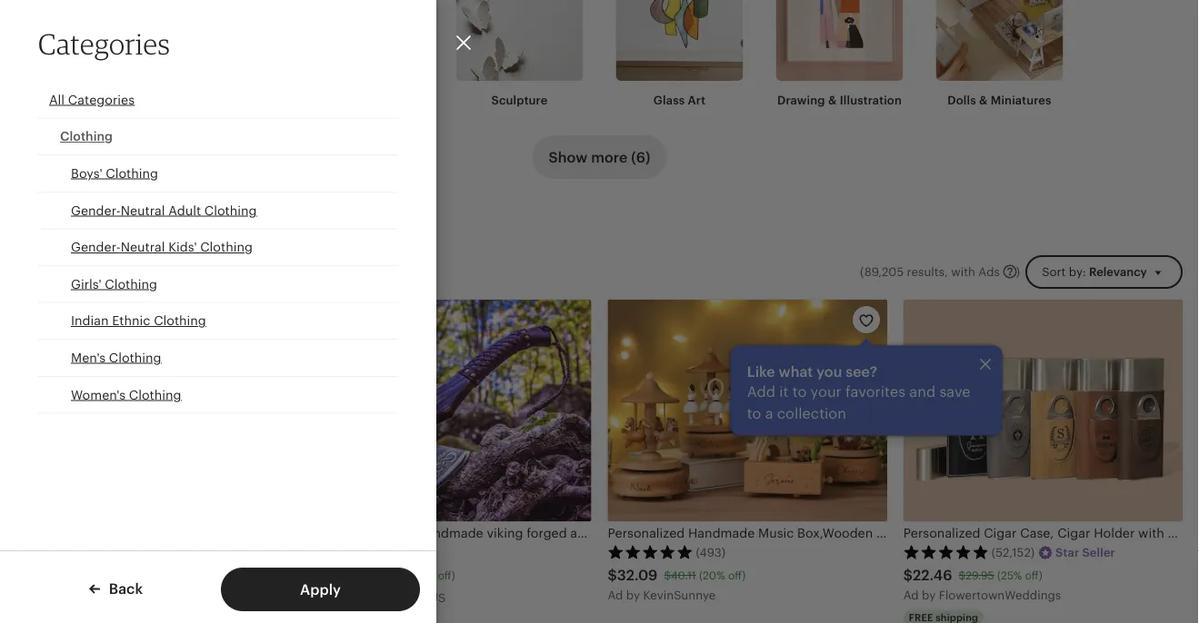 Task type: vqa. For each thing, say whether or not it's contained in the screenshot.
topmost Neutral
yes



Task type: describe. For each thing, give the bounding box(es) containing it.
star for (52,152)
[[1056, 546, 1080, 560]]

(25% inside the $ 22.46 $ 29.95 (25% off) a d by flowertownweddings
[[997, 570, 1022, 582]]

pethelangeloco
[[52, 591, 142, 605]]

clothing right boys'
[[106, 166, 158, 181]]

89,205
[[865, 265, 904, 279]]

glass art link
[[616, 0, 743, 108]]

$ up kevinsunnye
[[664, 570, 671, 582]]

d for 32.09
[[616, 589, 623, 602]]

40.11
[[671, 570, 696, 582]]

1 horizontal spatial to
[[793, 384, 807, 400]]

32.09
[[617, 567, 658, 584]]

adult
[[168, 203, 201, 218]]

seller for (2,064)
[[193, 546, 226, 560]]

all categories button
[[38, 82, 398, 119]]

collection
[[777, 405, 846, 422]]

0 vertical spatial categories
[[38, 26, 170, 61]]

off) for 42.58
[[438, 570, 455, 582]]

drawing & illustration link
[[776, 0, 903, 108]]

dolls & miniatures link
[[936, 0, 1063, 108]]

dolls
[[948, 93, 976, 107]]

apply
[[300, 582, 341, 598]]

smaller xs image
[[858, 314, 875, 330]]

clothing button
[[38, 119, 398, 156]]

a inside the $ 22.46 $ 29.95 (25% off) a d by flowertownweddings
[[904, 589, 912, 602]]

neutral for adult
[[121, 203, 165, 218]]

men's clothing button
[[38, 340, 398, 377]]

(2,064)
[[105, 546, 145, 560]]

search filters dialog
[[0, 0, 1199, 624]]

flowertownweddings
[[939, 589, 1061, 602]]

favorites
[[846, 384, 906, 400]]

indian ethnic clothing
[[71, 314, 206, 328]]

29.95
[[966, 570, 995, 582]]

gender-neutral adult clothing
[[71, 203, 257, 218]]

$ left 40.11
[[608, 567, 617, 584]]

and
[[910, 384, 936, 400]]

off) for 22.46
[[1025, 570, 1043, 582]]

drawing
[[777, 93, 825, 107]]

off) for 32.09
[[728, 570, 746, 582]]

back
[[105, 581, 143, 597]]

indian ethnic clothing button
[[38, 303, 398, 340]]

0 horizontal spatial to
[[747, 405, 762, 422]]

like
[[747, 364, 775, 380]]

$ 42.58 $ 170.32 (75% off)
[[312, 567, 455, 584]]

kids'
[[168, 240, 197, 254]]

with ads
[[951, 265, 1000, 279]]

39.59
[[78, 570, 108, 582]]

apply button
[[221, 568, 420, 612]]

)
[[1016, 265, 1020, 279]]

sculpture link
[[456, 0, 583, 108]]

your
[[811, 384, 842, 400]]

save
[[940, 384, 971, 400]]

drawing & illustration
[[777, 93, 902, 107]]

women's
[[71, 388, 126, 402]]

personalized cigar case, cigar holder with cutter, groomsmen cigar case, gift for him, groomsmen gifts, cigar travel case, gift for husband image
[[904, 300, 1183, 522]]

$ inside $ 42.58 $ 170.32 (75% off)
[[368, 570, 374, 582]]

star for (2,064)
[[166, 546, 190, 560]]

by left pethelangeloco
[[35, 591, 49, 605]]

5 out of 5 stars image for 22.46
[[904, 545, 989, 559]]

see?
[[846, 364, 877, 380]]

clothing right ethnic
[[154, 314, 206, 328]]

a inside $ 32.09 $ 40.11 (20% off) a d by kevinsunnye
[[608, 589, 616, 602]]

custom royal portrait from photo, renaissance portrait, historical portrait, royal portrait, human portrait, custom men women portrait image
[[16, 300, 296, 522]]

men's clothing
[[71, 351, 161, 365]]

clothing down indian ethnic clothing
[[109, 351, 161, 365]]

22.46
[[913, 567, 952, 584]]

$ down 4.5 out of 5 stars image
[[312, 567, 321, 584]]

results,
[[907, 265, 948, 279]]

by pethelangeloco
[[35, 591, 142, 605]]

dolls & miniatures
[[948, 93, 1052, 107]]

all categories
[[49, 92, 135, 107]]

ads
[[979, 265, 1000, 279]]

what
[[779, 364, 813, 380]]

personalized handmade music box,wooden music box,wooden horse musical carousel,vintage music box,heirloom carousel,baby boy girl shower gift image
[[608, 300, 887, 522]]

$ up free
[[904, 567, 913, 584]]

add
[[747, 384, 776, 400]]

all for all categories
[[49, 92, 65, 107]]

all filters
[[49, 265, 102, 279]]

1 off) from the left
[[138, 570, 156, 582]]

boys' clothing button
[[38, 156, 398, 193]]



Task type: locate. For each thing, give the bounding box(es) containing it.
illustration
[[840, 93, 902, 107]]

1 horizontal spatial 5 out of 5 stars image
[[608, 545, 693, 559]]

(1,078)
[[400, 546, 437, 560]]

women's clothing button
[[38, 377, 398, 414]]

star seller right (2,064) at the left bottom
[[166, 546, 226, 560]]

1 horizontal spatial (25%
[[997, 570, 1022, 582]]

gender- down boys'
[[71, 203, 121, 218]]

clothing down boys' clothing button
[[204, 203, 257, 218]]

& for miniatures
[[979, 93, 988, 107]]

2 neutral from the top
[[121, 240, 165, 254]]

d for 22.46
[[911, 589, 919, 602]]

2 horizontal spatial 5 out of 5 stars image
[[904, 545, 989, 559]]

1 gender- from the top
[[71, 203, 121, 218]]

categories
[[38, 26, 170, 61], [68, 92, 135, 107]]

gender-neutral kids' clothing button
[[38, 229, 398, 266]]

neutral inside 'button'
[[121, 203, 165, 218]]

0 horizontal spatial (25%
[[111, 570, 135, 582]]

gender- for gender-neutral adult clothing
[[71, 203, 121, 218]]

(
[[860, 265, 864, 279]]

0 horizontal spatial star
[[166, 546, 190, 560]]

off)
[[138, 570, 156, 582], [438, 570, 455, 582], [728, 570, 746, 582], [1025, 570, 1043, 582]]

2 all from the top
[[49, 265, 64, 279]]

1 5 out of 5 stars image from the left
[[16, 545, 102, 559]]

categories inside all categories button
[[68, 92, 135, 107]]

39.59 (25% off)
[[78, 570, 156, 582]]

& inside 'link'
[[979, 93, 988, 107]]

(25% down (2,064) at the left bottom
[[111, 570, 135, 582]]

(25%
[[111, 570, 135, 582], [997, 570, 1022, 582]]

by inside $ 32.09 $ 40.11 (20% off) a d by kevinsunnye
[[626, 589, 640, 602]]

ethnic
[[112, 314, 150, 328]]

a d by thevikingshopus
[[312, 591, 446, 605]]

1 neutral from the top
[[121, 203, 165, 218]]

star seller for (52,152)
[[1056, 546, 1116, 560]]

star seller
[[166, 546, 226, 560], [1056, 546, 1116, 560]]

gender- inside 'button'
[[71, 203, 121, 218]]

miniatures
[[991, 93, 1052, 107]]

170.32
[[374, 570, 408, 582]]

1 vertical spatial categories
[[68, 92, 135, 107]]

glass
[[654, 93, 685, 107]]

42.58
[[321, 567, 361, 584]]

1 horizontal spatial star
[[1056, 546, 1080, 560]]

$
[[312, 567, 321, 584], [608, 567, 617, 584], [904, 567, 913, 584], [368, 570, 374, 582], [664, 570, 671, 582], [959, 570, 966, 582]]

4 off) from the left
[[1025, 570, 1043, 582]]

1 horizontal spatial &
[[979, 93, 988, 107]]

(52,152)
[[992, 546, 1035, 560]]

0 vertical spatial neutral
[[121, 203, 165, 218]]

a left kevinsunnye
[[608, 589, 616, 602]]

all for all filters
[[49, 265, 64, 279]]

categories up the all categories
[[38, 26, 170, 61]]

seller right (2,064) at the left bottom
[[193, 546, 226, 560]]

shipping
[[936, 612, 979, 624]]

women's clothing
[[71, 388, 181, 402]]

$ right the 22.46
[[959, 570, 966, 582]]

1 horizontal spatial seller
[[1083, 546, 1116, 560]]

0 horizontal spatial star seller
[[166, 546, 226, 560]]

you
[[817, 364, 842, 380]]

gender- for gender-neutral kids' clothing
[[71, 240, 121, 254]]

1 star seller from the left
[[166, 546, 226, 560]]

off) inside $ 32.09 $ 40.11 (20% off) a d by kevinsunnye
[[728, 570, 746, 582]]

0 horizontal spatial seller
[[193, 546, 226, 560]]

3 off) from the left
[[728, 570, 746, 582]]

to
[[793, 384, 807, 400], [747, 405, 762, 422]]

$ up a d by thevikingshopus
[[368, 570, 374, 582]]

star
[[166, 546, 190, 560], [1056, 546, 1080, 560]]

(75%
[[410, 570, 435, 582]]

1 seller from the left
[[193, 546, 226, 560]]

1 & from the left
[[828, 93, 837, 107]]

free
[[909, 612, 933, 624]]

a down 4.5 out of 5 stars image
[[312, 591, 320, 605]]

star seller right (52,152)
[[1056, 546, 1116, 560]]

neutral
[[121, 203, 165, 218], [121, 240, 165, 254]]

all
[[49, 92, 65, 107], [49, 265, 64, 279]]

neutral for kids'
[[121, 240, 165, 254]]

all inside 'search filters' dialog
[[49, 92, 65, 107]]

indian
[[71, 314, 109, 328]]

back link
[[89, 579, 143, 600]]

0 vertical spatial all
[[49, 92, 65, 107]]

( 89,205 results,
[[860, 265, 948, 279]]

5 out of 5 stars image
[[16, 545, 102, 559], [608, 545, 693, 559], [904, 545, 989, 559]]

a up free
[[904, 589, 912, 602]]

d up free
[[911, 589, 919, 602]]

(25% up flowertownweddings
[[997, 570, 1022, 582]]

clothing
[[60, 129, 113, 144], [106, 166, 158, 181], [204, 203, 257, 218], [200, 240, 253, 254], [105, 277, 157, 291], [154, 314, 206, 328], [109, 351, 161, 365], [129, 388, 181, 402]]

(20%
[[699, 570, 725, 582]]

1 vertical spatial to
[[747, 405, 762, 422]]

2 (25% from the left
[[997, 570, 1022, 582]]

girls' clothing
[[71, 277, 157, 291]]

d down 32.09
[[616, 589, 623, 602]]

2 gender- from the top
[[71, 240, 121, 254]]

4.5 out of 5 stars image
[[312, 545, 398, 559]]

0 vertical spatial to
[[793, 384, 807, 400]]

categories up boys' clothing
[[68, 92, 135, 107]]

& right dolls
[[979, 93, 988, 107]]

off) right (75%
[[438, 570, 455, 582]]

like what you see? add it to your favorites and save to a collection
[[747, 364, 971, 422]]

with
[[951, 265, 976, 279]]

to right it
[[793, 384, 807, 400]]

gender- up filters
[[71, 240, 121, 254]]

0 horizontal spatial &
[[828, 93, 837, 107]]

star seller for (2,064)
[[166, 546, 226, 560]]

off) down (52,152)
[[1025, 570, 1043, 582]]

1 horizontal spatial star seller
[[1056, 546, 1116, 560]]

1 vertical spatial all
[[49, 265, 64, 279]]

thevikingshopus
[[347, 591, 446, 605]]

a down add
[[765, 405, 773, 422]]

$ 22.46 $ 29.95 (25% off) a d by flowertownweddings
[[904, 567, 1061, 602]]

by inside the $ 22.46 $ 29.95 (25% off) a d by flowertownweddings
[[922, 589, 936, 602]]

gender-
[[71, 203, 121, 218], [71, 240, 121, 254]]

seller for (52,152)
[[1083, 546, 1116, 560]]

by down the 42.58
[[331, 591, 344, 605]]

1 horizontal spatial d
[[616, 589, 623, 602]]

a
[[765, 405, 773, 422], [608, 589, 616, 602], [904, 589, 912, 602], [312, 591, 320, 605]]

off) right (20%
[[728, 570, 746, 582]]

girls'
[[71, 277, 101, 291]]

it
[[780, 384, 789, 400]]

2 star seller from the left
[[1056, 546, 1116, 560]]

men's
[[71, 351, 106, 365]]

5 out of 5 stars image up 32.09
[[608, 545, 693, 559]]

2 & from the left
[[979, 93, 988, 107]]

a inside like what you see? add it to your favorites and save to a collection
[[765, 405, 773, 422]]

by down the 22.46
[[922, 589, 936, 602]]

1 all from the top
[[49, 92, 65, 107]]

neutral left kids'
[[121, 240, 165, 254]]

clothing up ethnic
[[105, 277, 157, 291]]

off) inside $ 42.58 $ 170.32 (75% off)
[[438, 570, 455, 582]]

3 5 out of 5 stars image from the left
[[904, 545, 989, 559]]

off) inside the $ 22.46 $ 29.95 (25% off) a d by flowertownweddings
[[1025, 570, 1043, 582]]

by
[[626, 589, 640, 602], [922, 589, 936, 602], [35, 591, 49, 605], [331, 591, 344, 605]]

0 vertical spatial gender-
[[71, 203, 121, 218]]

girls' clothing button
[[38, 266, 398, 303]]

gender-neutral adult clothing button
[[38, 193, 398, 229]]

beautiful custom handmade viking forged axe, groomsmen gift , birthday gift, collectibles axe , gift for him , anniversary gift for husband image
[[312, 300, 592, 522]]

by down 32.09
[[626, 589, 640, 602]]

& for illustration
[[828, 93, 837, 107]]

sculpture
[[492, 93, 548, 107]]

d
[[616, 589, 623, 602], [911, 589, 919, 602], [320, 591, 327, 605]]

& right "drawing" at the right of page
[[828, 93, 837, 107]]

gender-neutral kids' clothing
[[71, 240, 253, 254]]

2 off) from the left
[[438, 570, 455, 582]]

art
[[688, 93, 706, 107]]

clothing down gender-neutral adult clothing 'button'
[[200, 240, 253, 254]]

kevinsunnye
[[643, 589, 716, 602]]

1 star from the left
[[166, 546, 190, 560]]

star right (52,152)
[[1056, 546, 1080, 560]]

clothing up boys'
[[60, 129, 113, 144]]

d inside the $ 22.46 $ 29.95 (25% off) a d by flowertownweddings
[[911, 589, 919, 602]]

(493)
[[696, 546, 726, 560]]

0 horizontal spatial d
[[320, 591, 327, 605]]

5 out of 5 stars image for 32.09
[[608, 545, 693, 559]]

1 vertical spatial neutral
[[121, 240, 165, 254]]

2 seller from the left
[[1083, 546, 1116, 560]]

d down the 42.58
[[320, 591, 327, 605]]

5 out of 5 stars image up the 22.46
[[904, 545, 989, 559]]

filters
[[67, 265, 102, 279]]

off) down (2,064) at the left bottom
[[138, 570, 156, 582]]

free shipping
[[909, 612, 979, 624]]

to down add
[[747, 405, 762, 422]]

1 (25% from the left
[[111, 570, 135, 582]]

2 star from the left
[[1056, 546, 1080, 560]]

star right (2,064) at the left bottom
[[166, 546, 190, 560]]

all filters button
[[16, 256, 115, 289]]

1 vertical spatial gender-
[[71, 240, 121, 254]]

seller
[[193, 546, 226, 560], [1083, 546, 1116, 560]]

boys'
[[71, 166, 102, 181]]

seller right (52,152)
[[1083, 546, 1116, 560]]

neutral inside button
[[121, 240, 165, 254]]

0 horizontal spatial 5 out of 5 stars image
[[16, 545, 102, 559]]

neutral up gender-neutral kids' clothing
[[121, 203, 165, 218]]

d inside $ 32.09 $ 40.11 (20% off) a d by kevinsunnye
[[616, 589, 623, 602]]

2 5 out of 5 stars image from the left
[[608, 545, 693, 559]]

$ 32.09 $ 40.11 (20% off) a d by kevinsunnye
[[608, 567, 746, 602]]

2 horizontal spatial d
[[911, 589, 919, 602]]

boys' clothing
[[71, 166, 158, 181]]

gender- inside button
[[71, 240, 121, 254]]

clothing down men's clothing
[[129, 388, 181, 402]]

5 out of 5 stars image up 39.59
[[16, 545, 102, 559]]

glass art
[[654, 93, 706, 107]]



